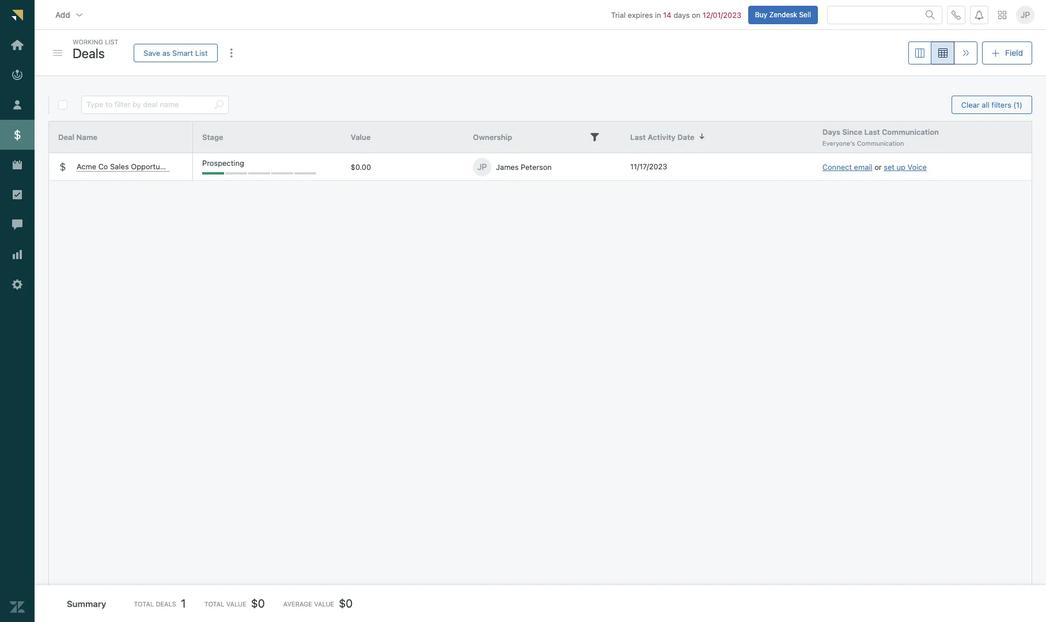 Task type: locate. For each thing, give the bounding box(es) containing it.
1 horizontal spatial total
[[204, 600, 225, 608]]

1 vertical spatial jp
[[478, 162, 487, 172]]

add button
[[46, 3, 93, 26]]

2 total from the left
[[204, 600, 225, 608]]

last inside last activity date ↓
[[631, 133, 646, 142]]

handler image
[[53, 50, 62, 56]]

1 horizontal spatial value
[[314, 600, 335, 608]]

$0 right average on the left of page
[[339, 597, 353, 611]]

total deals 1
[[134, 597, 186, 611]]

acme co sales opportunity link
[[77, 162, 173, 172]]

value inside total value $0
[[226, 600, 247, 608]]

up
[[897, 162, 906, 172]]

2 $0 from the left
[[339, 597, 353, 611]]

jp
[[1021, 10, 1031, 20], [478, 162, 487, 172]]

deals inside the working list deals
[[73, 45, 105, 61]]

list right working
[[105, 38, 119, 46]]

Type to filter by deal name field
[[86, 96, 210, 114]]

0 vertical spatial list
[[105, 38, 119, 46]]

as
[[162, 48, 170, 57]]

total left "1" at left
[[134, 600, 154, 608]]

deal name
[[58, 133, 97, 142]]

0 horizontal spatial $0
[[251, 597, 265, 611]]

james peterson
[[496, 162, 552, 172]]

prospecting
[[202, 158, 244, 168]]

list inside the working list deals
[[105, 38, 119, 46]]

0 horizontal spatial deals
[[73, 45, 105, 61]]

(1)
[[1014, 100, 1023, 109]]

1 horizontal spatial last
[[865, 127, 881, 136]]

0 vertical spatial deals
[[73, 45, 105, 61]]

days
[[674, 10, 690, 19]]

deals
[[73, 45, 105, 61], [156, 600, 176, 608]]

days since last communication everyone's communication
[[823, 127, 940, 147]]

1 horizontal spatial deals
[[156, 600, 176, 608]]

set up voice link
[[885, 162, 928, 172]]

filters
[[992, 100, 1012, 109]]

1
[[181, 597, 186, 611]]

list right smart
[[195, 48, 208, 57]]

1 vertical spatial list
[[195, 48, 208, 57]]

0 vertical spatial jp
[[1021, 10, 1031, 20]]

1 vertical spatial deals
[[156, 600, 176, 608]]

0 horizontal spatial list
[[105, 38, 119, 46]]

since
[[843, 127, 863, 136]]

1 $0 from the left
[[251, 597, 265, 611]]

deals right handler image
[[73, 45, 105, 61]]

value right average on the left of page
[[314, 600, 335, 608]]

$0
[[251, 597, 265, 611], [339, 597, 353, 611]]

in
[[656, 10, 662, 19]]

1 total from the left
[[134, 600, 154, 608]]

total right "1" at left
[[204, 600, 225, 608]]

total inside total deals 1
[[134, 600, 154, 608]]

acme
[[77, 162, 96, 171]]

communication up set up voice link
[[883, 127, 940, 136]]

deals image
[[58, 162, 67, 172]]

$0 left average on the left of page
[[251, 597, 265, 611]]

0 horizontal spatial last
[[631, 133, 646, 142]]

email
[[855, 162, 873, 172]]

1 horizontal spatial $0
[[339, 597, 353, 611]]

date
[[678, 133, 695, 142]]

communication
[[883, 127, 940, 136], [858, 139, 905, 147]]

total
[[134, 600, 154, 608], [204, 600, 225, 608]]

sales
[[110, 162, 129, 171]]

activity
[[648, 133, 676, 142]]

co
[[98, 162, 108, 171]]

average value $0
[[284, 597, 353, 611]]

deal
[[58, 133, 74, 142]]

overflow vertical fill image
[[227, 48, 236, 58]]

last
[[865, 127, 881, 136], [631, 133, 646, 142]]

last right since on the top right
[[865, 127, 881, 136]]

0 vertical spatial communication
[[883, 127, 940, 136]]

last left activity
[[631, 133, 646, 142]]

0 horizontal spatial total
[[134, 600, 154, 608]]

value right "1" at left
[[226, 600, 247, 608]]

list
[[105, 38, 119, 46], [195, 48, 208, 57]]

jp inside button
[[1021, 10, 1031, 20]]

search image
[[926, 10, 936, 19]]

ownership
[[473, 133, 513, 142]]

0 horizontal spatial jp
[[478, 162, 487, 172]]

total inside total value $0
[[204, 600, 225, 608]]

deals left "1" at left
[[156, 600, 176, 608]]

search image
[[214, 100, 224, 110]]

0 horizontal spatial value
[[226, 600, 247, 608]]

days
[[823, 127, 841, 136]]

jp left james
[[478, 162, 487, 172]]

deals inside total deals 1
[[156, 600, 176, 608]]

1 value from the left
[[226, 600, 247, 608]]

jp right "zendesk products" icon
[[1021, 10, 1031, 20]]

set
[[885, 162, 895, 172]]

james
[[496, 162, 519, 172]]

communication up or
[[858, 139, 905, 147]]

1 horizontal spatial jp
[[1021, 10, 1031, 20]]

acme co sales opportunity
[[77, 162, 173, 171]]

connect
[[823, 162, 853, 172]]

value
[[226, 600, 247, 608], [314, 600, 335, 608]]

add
[[55, 10, 70, 19]]

2 value from the left
[[314, 600, 335, 608]]

1 horizontal spatial list
[[195, 48, 208, 57]]

value inside average value $0
[[314, 600, 335, 608]]

$0.00
[[351, 162, 371, 172]]

field button
[[983, 42, 1033, 65]]



Task type: describe. For each thing, give the bounding box(es) containing it.
save as smart list button
[[134, 44, 218, 62]]

connect email link
[[823, 162, 873, 172]]

$0 for total value $0
[[251, 597, 265, 611]]

connect email or set up voice
[[823, 162, 928, 172]]

12/01/2023
[[703, 10, 742, 19]]

peterson
[[521, 162, 552, 172]]

trial expires in 14 days on 12/01/2023
[[612, 10, 742, 19]]

$0 for average value $0
[[339, 597, 353, 611]]

clear all filters (1)
[[962, 100, 1023, 109]]

buy
[[756, 10, 768, 19]]

list inside button
[[195, 48, 208, 57]]

total for 1
[[134, 600, 154, 608]]

name
[[76, 133, 97, 142]]

clear all filters (1) button
[[952, 96, 1033, 114]]

or
[[875, 162, 883, 172]]

sell
[[800, 10, 812, 19]]

stage
[[202, 133, 224, 142]]

calls image
[[952, 10, 962, 19]]

voice
[[908, 162, 928, 172]]

expires
[[628, 10, 654, 19]]

on
[[692, 10, 701, 19]]

average
[[284, 600, 312, 608]]

zendesk
[[770, 10, 798, 19]]

smart
[[172, 48, 193, 57]]

total for $0
[[204, 600, 225, 608]]

↓
[[700, 132, 705, 141]]

buy zendesk sell button
[[749, 6, 819, 24]]

all
[[983, 100, 990, 109]]

bell image
[[976, 10, 985, 19]]

value for average value $0
[[314, 600, 335, 608]]

value for total value $0
[[226, 600, 247, 608]]

chevron down image
[[75, 10, 84, 19]]

1 vertical spatial communication
[[858, 139, 905, 147]]

working list deals
[[73, 38, 119, 61]]

11/17/2023
[[631, 162, 668, 171]]

save
[[144, 48, 160, 57]]

jp button
[[1017, 6, 1035, 24]]

zendesk products image
[[999, 11, 1007, 19]]

summary
[[67, 599, 106, 609]]

last activity date ↓
[[631, 132, 705, 142]]

value
[[351, 133, 371, 142]]

clear
[[962, 100, 980, 109]]

total value $0
[[204, 597, 265, 611]]

buy zendesk sell
[[756, 10, 812, 19]]

opportunity
[[131, 162, 173, 171]]

field
[[1006, 48, 1024, 58]]

trial
[[612, 10, 626, 19]]

zendesk image
[[10, 600, 25, 615]]

last inside days since last communication everyone's communication
[[865, 127, 881, 136]]

filter fill image
[[591, 133, 600, 142]]

everyone's
[[823, 139, 856, 147]]

14
[[664, 10, 672, 19]]

working
[[73, 38, 103, 46]]

save as smart list
[[144, 48, 208, 57]]



Task type: vqa. For each thing, say whether or not it's contained in the screenshot.
bottommost Connections
no



